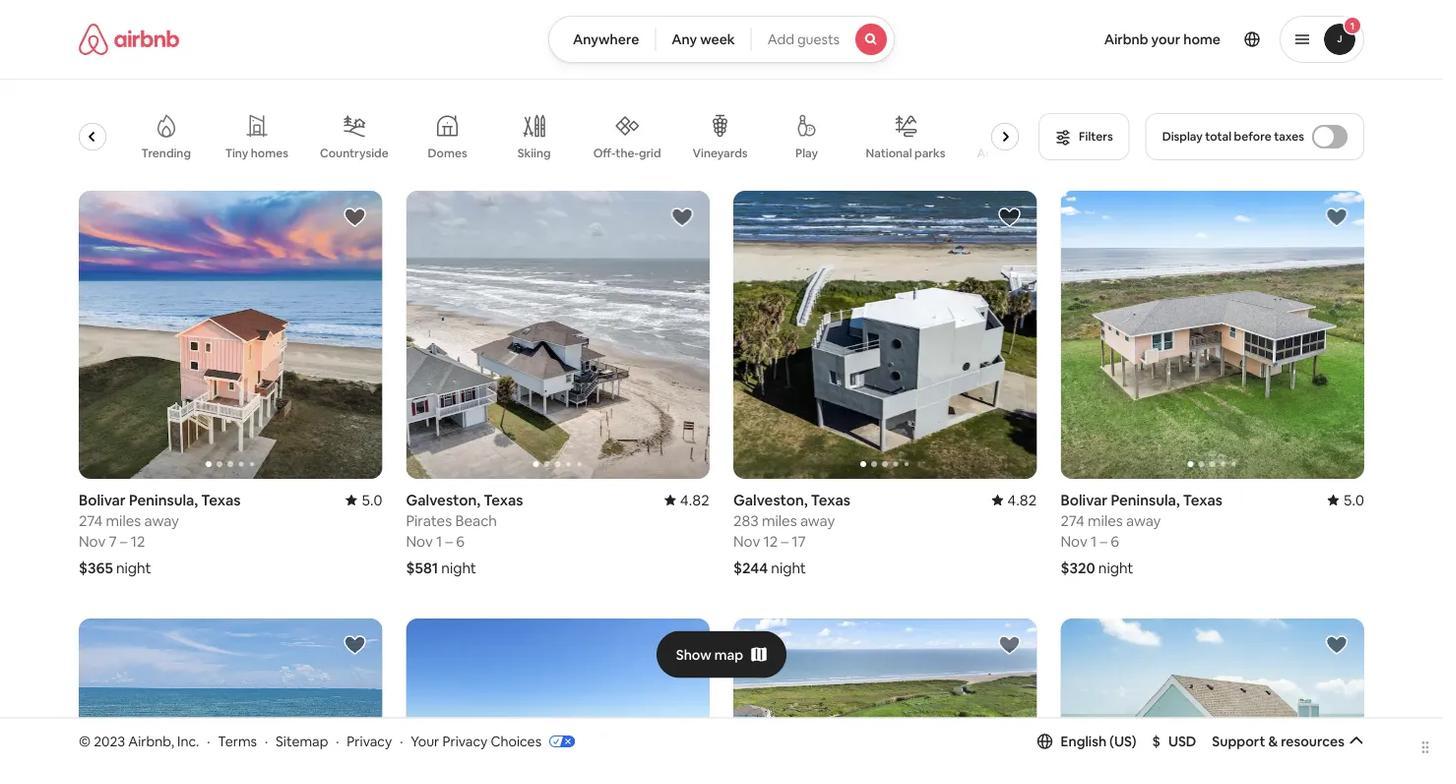 Task type: describe. For each thing, give the bounding box(es) containing it.
283
[[733, 512, 759, 531]]

display total before taxes button
[[1146, 113, 1364, 160]]

bolivar for bolivar peninsula, texas 274 miles away nov 7 – 12 $365 night
[[79, 491, 126, 510]]

night inside the galveston, texas 283 miles away nov 12 – 17 $244 night
[[771, 559, 806, 578]]

night inside galveston, texas pirates beach nov 1 – 6 $581 night
[[441, 559, 476, 578]]

0 horizontal spatial add to wishlist: galveston, texas image
[[670, 206, 694, 229]]

peninsula, for nov 1 – 6
[[1111, 491, 1180, 510]]

274 for nov 1 – 6
[[1061, 512, 1085, 531]]

peninsula, for nov 7 – 12
[[129, 491, 198, 510]]

sitemap
[[276, 733, 328, 751]]

usd
[[1168, 733, 1196, 751]]

amazing
[[978, 146, 1027, 161]]

night inside bolivar peninsula, texas 274 miles away nov 7 – 12 $365 night
[[116, 559, 151, 578]]

texas inside the galveston, texas 283 miles away nov 12 – 17 $244 night
[[811, 491, 850, 510]]

away for nov 7 – 12
[[144, 512, 179, 531]]

english (us)
[[1061, 733, 1137, 751]]

any week
[[672, 31, 735, 48]]

the-
[[616, 145, 639, 161]]

airbnb,
[[128, 733, 174, 751]]

1 vertical spatial add to wishlist: galveston, texas image
[[1325, 634, 1349, 658]]

your
[[411, 733, 439, 751]]

4 · from the left
[[400, 733, 403, 751]]

(us)
[[1110, 733, 1137, 751]]

your privacy choices
[[411, 733, 542, 751]]

anywhere button
[[548, 16, 656, 63]]

pools
[[1029, 146, 1060, 161]]

texas inside galveston, texas pirates beach nov 1 – 6 $581 night
[[484, 491, 523, 510]]

bolivar peninsula, texas 274 miles away nov 1 – 6 $320 night
[[1061, 491, 1223, 578]]

6 inside galveston, texas pirates beach nov 1 – 6 $581 night
[[456, 532, 465, 551]]

show map button
[[656, 632, 787, 679]]

1 privacy from the left
[[347, 733, 392, 751]]

airbnb
[[1104, 31, 1149, 48]]

filters button
[[1039, 113, 1130, 160]]

galveston, texas 283 miles away nov 12 – 17 $244 night
[[733, 491, 850, 578]]

12 inside bolivar peninsula, texas 274 miles away nov 7 – 12 $365 night
[[131, 532, 145, 551]]

any week button
[[655, 16, 752, 63]]

nov inside galveston, texas pirates beach nov 1 – 6 $581 night
[[406, 532, 433, 551]]

grid
[[639, 145, 662, 161]]

$ usd
[[1152, 733, 1196, 751]]

add to wishlist: bolivar peninsula, texas image for bolivar peninsula, texas 274 miles away nov 7 – 12 $365 night
[[343, 206, 367, 229]]

national
[[866, 145, 913, 161]]

airbnb your home link
[[1092, 19, 1233, 60]]

4.82 out of 5 average rating image for galveston, texas pirates beach nov 1 – 6 $581 night
[[664, 491, 710, 510]]

2023
[[94, 733, 125, 751]]

© 2023 airbnb, inc. ·
[[79, 733, 210, 751]]

privacy link
[[347, 733, 392, 751]]

4.82 out of 5 average rating image for galveston, texas 283 miles away nov 12 – 17 $244 night
[[992, 491, 1037, 510]]

inc.
[[177, 733, 199, 751]]

galveston, texas pirates beach nov 1 – 6 $581 night
[[406, 491, 523, 578]]

1 inside galveston, texas pirates beach nov 1 – 6 $581 night
[[436, 532, 442, 551]]

7
[[109, 532, 117, 551]]

trending
[[142, 146, 191, 161]]

17
[[792, 532, 806, 551]]

5.0 out of 5 average rating image
[[346, 491, 382, 510]]

your privacy choices link
[[411, 733, 575, 752]]

miles for nov 1 – 6
[[1088, 512, 1123, 531]]

week
[[700, 31, 735, 48]]

night inside bolivar peninsula, texas 274 miles away nov 1 – 6 $320 night
[[1099, 559, 1134, 578]]

terms · sitemap · privacy
[[218, 733, 392, 751]]

beach
[[455, 512, 497, 531]]

$365
[[79, 559, 113, 578]]

2 privacy from the left
[[442, 733, 488, 751]]



Task type: vqa. For each thing, say whether or not it's contained in the screenshot.
the rightmost Privacy
yes



Task type: locate. For each thing, give the bounding box(es) containing it.
274 up $320
[[1061, 512, 1085, 531]]

1 horizontal spatial away
[[800, 512, 835, 531]]

– inside the galveston, texas 283 miles away nov 12 – 17 $244 night
[[781, 532, 789, 551]]

4.82 for galveston, texas pirates beach nov 1 – 6 $581 night
[[680, 491, 710, 510]]

texas
[[201, 491, 241, 510], [484, 491, 523, 510], [811, 491, 850, 510], [1183, 491, 1223, 510]]

5.0 for bolivar peninsula, texas 274 miles away nov 7 – 12 $365 night
[[361, 491, 382, 510]]

· left your
[[400, 733, 403, 751]]

1 5.0 from the left
[[361, 491, 382, 510]]

tiny homes
[[226, 146, 289, 161]]

airbnb your home
[[1104, 31, 1221, 48]]

0 horizontal spatial 4.82
[[680, 491, 710, 510]]

1 bolivar from the left
[[79, 491, 126, 510]]

tiny
[[226, 146, 249, 161]]

2 nov from the left
[[406, 532, 433, 551]]

add to wishlist: bolivar peninsula, texas image for bolivar peninsula, texas 274 miles away nov 1 – 6 $320 night
[[1325, 206, 1349, 229]]

1 horizontal spatial 4.82
[[1007, 491, 1037, 510]]

0 horizontal spatial 1
[[436, 532, 442, 551]]

miles inside bolivar peninsula, texas 274 miles away nov 7 – 12 $365 night
[[106, 512, 141, 531]]

6 inside bolivar peninsula, texas 274 miles away nov 1 – 6 $320 night
[[1111, 532, 1119, 551]]

4 – from the left
[[1100, 532, 1108, 551]]

add to wishlist: bolivar peninsula, texas image
[[343, 206, 367, 229], [1325, 206, 1349, 229], [343, 634, 367, 658]]

total
[[1205, 129, 1232, 144]]

peninsula,
[[129, 491, 198, 510], [1111, 491, 1180, 510]]

terms
[[218, 733, 257, 751]]

0 horizontal spatial peninsula,
[[129, 491, 198, 510]]

274
[[79, 512, 103, 531], [1061, 512, 1085, 531]]

away
[[144, 512, 179, 531], [800, 512, 835, 531], [1126, 512, 1161, 531]]

4 texas from the left
[[1183, 491, 1223, 510]]

2 4.82 out of 5 average rating image from the left
[[992, 491, 1037, 510]]

add to wishlist: galveston, texas image
[[670, 206, 694, 229], [1325, 634, 1349, 658]]

nov up $320
[[1061, 532, 1088, 551]]

0 horizontal spatial bolivar
[[79, 491, 126, 510]]

1 horizontal spatial add to wishlist: galveston, texas image
[[1325, 634, 1349, 658]]

2 peninsula, from the left
[[1111, 491, 1180, 510]]

0 vertical spatial add to wishlist: galveston, texas image
[[670, 206, 694, 229]]

group containing off-the-grid
[[45, 98, 1060, 175]]

· right inc.
[[207, 733, 210, 751]]

support
[[1212, 733, 1265, 751]]

5.0 out of 5 average rating image
[[1328, 491, 1364, 510]]

2 galveston, from the left
[[733, 491, 808, 510]]

3 – from the left
[[781, 532, 789, 551]]

0 horizontal spatial galveston,
[[406, 491, 480, 510]]

5.0 for bolivar peninsula, texas 274 miles away nov 1 – 6 $320 night
[[1343, 491, 1364, 510]]

1 night from the left
[[116, 559, 151, 578]]

beachfront
[[45, 146, 108, 161]]

galveston, inside the galveston, texas 283 miles away nov 12 – 17 $244 night
[[733, 491, 808, 510]]

$581
[[406, 559, 438, 578]]

english (us) button
[[1037, 733, 1137, 751]]

add guests button
[[751, 16, 895, 63]]

None search field
[[548, 16, 895, 63]]

1 horizontal spatial 5.0
[[1343, 491, 1364, 510]]

1 · from the left
[[207, 733, 210, 751]]

1 texas from the left
[[201, 491, 241, 510]]

&
[[1268, 733, 1278, 751]]

1 inside bolivar peninsula, texas 274 miles away nov 1 – 6 $320 night
[[1091, 532, 1097, 551]]

0 horizontal spatial away
[[144, 512, 179, 531]]

add to wishlist: bolivar peninsula, texas image
[[998, 634, 1021, 658]]

resources
[[1281, 733, 1345, 751]]

choices
[[491, 733, 542, 751]]

nov left "7"
[[79, 532, 106, 551]]

– inside bolivar peninsula, texas 274 miles away nov 1 – 6 $320 night
[[1100, 532, 1108, 551]]

3 miles from the left
[[1088, 512, 1123, 531]]

miles up "7"
[[106, 512, 141, 531]]

bolivar inside bolivar peninsula, texas 274 miles away nov 7 – 12 $365 night
[[79, 491, 126, 510]]

1 12 from the left
[[131, 532, 145, 551]]

away for nov 1 – 6
[[1126, 512, 1161, 531]]

your
[[1151, 31, 1181, 48]]

anywhere
[[573, 31, 639, 48]]

2 274 from the left
[[1061, 512, 1085, 531]]

– inside bolivar peninsula, texas 274 miles away nov 7 – 12 $365 night
[[120, 532, 127, 551]]

vineyards
[[693, 146, 748, 161]]

0 horizontal spatial 12
[[131, 532, 145, 551]]

2 horizontal spatial miles
[[1088, 512, 1123, 531]]

parks
[[915, 145, 946, 161]]

national parks
[[866, 145, 946, 161]]

4 night from the left
[[1099, 559, 1134, 578]]

amazing pools
[[978, 146, 1060, 161]]

privacy
[[347, 733, 392, 751], [442, 733, 488, 751]]

0 horizontal spatial 6
[[456, 532, 465, 551]]

1 nov from the left
[[79, 532, 106, 551]]

274 up $365
[[79, 512, 103, 531]]

guests
[[797, 31, 840, 48]]

· right terms link
[[265, 733, 268, 751]]

2 horizontal spatial 1
[[1350, 19, 1355, 32]]

12 left 17
[[764, 532, 778, 551]]

away inside bolivar peninsula, texas 274 miles away nov 7 – 12 $365 night
[[144, 512, 179, 531]]

nov down pirates
[[406, 532, 433, 551]]

display
[[1162, 129, 1203, 144]]

bolivar
[[79, 491, 126, 510], [1061, 491, 1108, 510]]

5.0
[[361, 491, 382, 510], [1343, 491, 1364, 510]]

before
[[1234, 129, 1272, 144]]

3 night from the left
[[771, 559, 806, 578]]

1 horizontal spatial galveston,
[[733, 491, 808, 510]]

$320
[[1061, 559, 1095, 578]]

nov inside bolivar peninsula, texas 274 miles away nov 1 – 6 $320 night
[[1061, 532, 1088, 551]]

1 peninsula, from the left
[[129, 491, 198, 510]]

0 horizontal spatial 4.82 out of 5 average rating image
[[664, 491, 710, 510]]

0 horizontal spatial 274
[[79, 512, 103, 531]]

bolivar up $320
[[1061, 491, 1108, 510]]

play
[[796, 146, 819, 161]]

miles up 17
[[762, 512, 797, 531]]

1 horizontal spatial miles
[[762, 512, 797, 531]]

4 nov from the left
[[1061, 532, 1088, 551]]

homes
[[251, 146, 289, 161]]

domes
[[428, 146, 468, 161]]

2 – from the left
[[446, 532, 453, 551]]

3 nov from the left
[[733, 532, 760, 551]]

4.82 out of 5 average rating image
[[664, 491, 710, 510], [992, 491, 1037, 510]]

·
[[207, 733, 210, 751], [265, 733, 268, 751], [336, 733, 339, 751], [400, 733, 403, 751]]

add to wishlist: galveston, texas image
[[998, 206, 1021, 229]]

galveston, inside galveston, texas pirates beach nov 1 – 6 $581 night
[[406, 491, 480, 510]]

show
[[676, 646, 712, 664]]

nov down "283"
[[733, 532, 760, 551]]

1 – from the left
[[120, 532, 127, 551]]

texas inside bolivar peninsula, texas 274 miles away nov 7 – 12 $365 night
[[201, 491, 241, 510]]

– inside galveston, texas pirates beach nov 1 – 6 $581 night
[[446, 532, 453, 551]]

–
[[120, 532, 127, 551], [446, 532, 453, 551], [781, 532, 789, 551], [1100, 532, 1108, 551]]

nov inside bolivar peninsula, texas 274 miles away nov 7 – 12 $365 night
[[79, 532, 106, 551]]

4.82 for galveston, texas 283 miles away nov 12 – 17 $244 night
[[1007, 491, 1037, 510]]

off-
[[594, 145, 616, 161]]

profile element
[[919, 0, 1364, 79]]

support & resources
[[1212, 733, 1345, 751]]

miles
[[106, 512, 141, 531], [762, 512, 797, 531], [1088, 512, 1123, 531]]

galveston,
[[406, 491, 480, 510], [733, 491, 808, 510]]

6
[[456, 532, 465, 551], [1111, 532, 1119, 551]]

bolivar inside bolivar peninsula, texas 274 miles away nov 1 – 6 $320 night
[[1061, 491, 1108, 510]]

add to wishlist: freeport, texas image
[[670, 634, 694, 658]]

miles up $320
[[1088, 512, 1123, 531]]

night down 17
[[771, 559, 806, 578]]

1 274 from the left
[[79, 512, 103, 531]]

1 horizontal spatial 274
[[1061, 512, 1085, 531]]

274 for nov 7 – 12
[[79, 512, 103, 531]]

2 bolivar from the left
[[1061, 491, 1108, 510]]

1 4.82 out of 5 average rating image from the left
[[664, 491, 710, 510]]

0 horizontal spatial 5.0
[[361, 491, 382, 510]]

terms link
[[218, 733, 257, 751]]

2 horizontal spatial away
[[1126, 512, 1161, 531]]

texas inside bolivar peninsula, texas 274 miles away nov 1 – 6 $320 night
[[1183, 491, 1223, 510]]

2 · from the left
[[265, 733, 268, 751]]

night down "7"
[[116, 559, 151, 578]]

1 horizontal spatial 6
[[1111, 532, 1119, 551]]

miles for nov 7 – 12
[[106, 512, 141, 531]]

12 right "7"
[[131, 532, 145, 551]]

peninsula, inside bolivar peninsula, texas 274 miles away nov 7 – 12 $365 night
[[129, 491, 198, 510]]

2 5.0 from the left
[[1343, 491, 1364, 510]]

1 galveston, from the left
[[406, 491, 480, 510]]

$244
[[733, 559, 768, 578]]

away inside the galveston, texas 283 miles away nov 12 – 17 $244 night
[[800, 512, 835, 531]]

filters
[[1079, 129, 1113, 144]]

miles inside the galveston, texas 283 miles away nov 12 – 17 $244 night
[[762, 512, 797, 531]]

support & resources button
[[1212, 733, 1364, 751]]

2 miles from the left
[[762, 512, 797, 531]]

map
[[715, 646, 743, 664]]

1 button
[[1280, 16, 1364, 63]]

sitemap link
[[276, 733, 328, 751]]

0 horizontal spatial privacy
[[347, 733, 392, 751]]

2 6 from the left
[[1111, 532, 1119, 551]]

any
[[672, 31, 697, 48]]

1 inside dropdown button
[[1350, 19, 1355, 32]]

bolivar peninsula, texas 274 miles away nov 7 – 12 $365 night
[[79, 491, 241, 578]]

night right $320
[[1099, 559, 1134, 578]]

pirates
[[406, 512, 452, 531]]

12 inside the galveston, texas 283 miles away nov 12 – 17 $244 night
[[764, 532, 778, 551]]

home
[[1184, 31, 1221, 48]]

274 inside bolivar peninsula, texas 274 miles away nov 1 – 6 $320 night
[[1061, 512, 1085, 531]]

galveston, for 283
[[733, 491, 808, 510]]

bolivar up "7"
[[79, 491, 126, 510]]

2 night from the left
[[441, 559, 476, 578]]

galveston, for pirates
[[406, 491, 480, 510]]

privacy right your
[[442, 733, 488, 751]]

4.82
[[680, 491, 710, 510], [1007, 491, 1037, 510]]

1 horizontal spatial 1
[[1091, 532, 1097, 551]]

2 away from the left
[[800, 512, 835, 531]]

add
[[768, 31, 794, 48]]

274 inside bolivar peninsula, texas 274 miles away nov 7 – 12 $365 night
[[79, 512, 103, 531]]

away inside bolivar peninsula, texas 274 miles away nov 1 – 6 $320 night
[[1126, 512, 1161, 531]]

1 horizontal spatial 4.82 out of 5 average rating image
[[992, 491, 1037, 510]]

3 away from the left
[[1126, 512, 1161, 531]]

miles inside bolivar peninsula, texas 274 miles away nov 1 – 6 $320 night
[[1088, 512, 1123, 531]]

night right $581
[[441, 559, 476, 578]]

show map
[[676, 646, 743, 664]]

2 texas from the left
[[484, 491, 523, 510]]

group
[[45, 98, 1060, 175], [79, 191, 382, 480], [406, 191, 710, 480], [733, 191, 1037, 480], [1061, 191, 1364, 480], [79, 619, 382, 766], [406, 619, 710, 766], [733, 619, 1037, 766], [1061, 619, 1364, 766]]

english
[[1061, 733, 1107, 751]]

privacy left your
[[347, 733, 392, 751]]

3 · from the left
[[336, 733, 339, 751]]

none search field containing anywhere
[[548, 16, 895, 63]]

12
[[131, 532, 145, 551], [764, 532, 778, 551]]

peninsula, inside bolivar peninsula, texas 274 miles away nov 1 – 6 $320 night
[[1111, 491, 1180, 510]]

1 away from the left
[[144, 512, 179, 531]]

off-the-grid
[[594, 145, 662, 161]]

3 texas from the left
[[811, 491, 850, 510]]

· left privacy link
[[336, 733, 339, 751]]

skiing
[[518, 146, 551, 161]]

nov
[[79, 532, 106, 551], [406, 532, 433, 551], [733, 532, 760, 551], [1061, 532, 1088, 551]]

$
[[1152, 733, 1161, 751]]

1
[[1350, 19, 1355, 32], [436, 532, 442, 551], [1091, 532, 1097, 551]]

2 12 from the left
[[764, 532, 778, 551]]

1 horizontal spatial 12
[[764, 532, 778, 551]]

bolivar for bolivar peninsula, texas 274 miles away nov 1 – 6 $320 night
[[1061, 491, 1108, 510]]

1 6 from the left
[[456, 532, 465, 551]]

1 miles from the left
[[106, 512, 141, 531]]

galveston, up pirates
[[406, 491, 480, 510]]

countryside
[[320, 146, 389, 161]]

add guests
[[768, 31, 840, 48]]

display total before taxes
[[1162, 129, 1304, 144]]

1 horizontal spatial privacy
[[442, 733, 488, 751]]

taxes
[[1274, 129, 1304, 144]]

1 4.82 from the left
[[680, 491, 710, 510]]

1 horizontal spatial peninsula,
[[1111, 491, 1180, 510]]

©
[[79, 733, 91, 751]]

0 horizontal spatial miles
[[106, 512, 141, 531]]

nov inside the galveston, texas 283 miles away nov 12 – 17 $244 night
[[733, 532, 760, 551]]

1 horizontal spatial bolivar
[[1061, 491, 1108, 510]]

night
[[116, 559, 151, 578], [441, 559, 476, 578], [771, 559, 806, 578], [1099, 559, 1134, 578]]

galveston, up "283"
[[733, 491, 808, 510]]

2 4.82 from the left
[[1007, 491, 1037, 510]]



